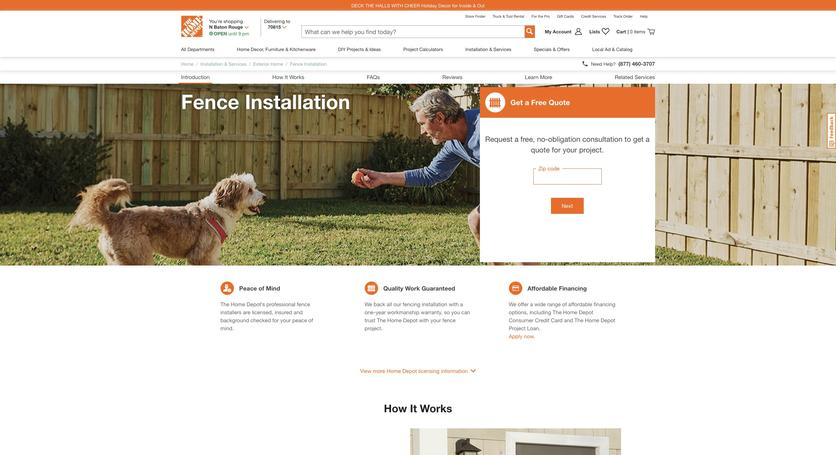 Task type: describe. For each thing, give the bounding box(es) containing it.
0 vertical spatial credit
[[581, 14, 591, 18]]

help
[[640, 14, 648, 18]]

for the pro link
[[532, 14, 550, 18]]

home decor, furniture & kitchenware
[[237, 46, 316, 52]]

baton
[[214, 24, 227, 30]]

more
[[540, 74, 552, 80]]

9
[[238, 31, 241, 36]]

track order
[[614, 14, 633, 18]]

home inside we back all our fencing installation with a one-year workmanship warranty, so you can trust the home depot with your fence project.
[[387, 317, 402, 324]]

(877)
[[619, 60, 631, 67]]

0 horizontal spatial fence
[[181, 90, 239, 114]]

0 vertical spatial it
[[285, 74, 288, 80]]

exterior home link
[[253, 61, 283, 67]]

3707
[[643, 60, 655, 67]]

now.
[[524, 333, 535, 340]]

catalog
[[616, 46, 633, 52]]

the up card
[[553, 309, 562, 315]]

apply now. link
[[509, 333, 535, 340]]

0 vertical spatial installation & services link
[[466, 41, 511, 57]]

one-
[[365, 309, 376, 315]]

the inside the home depot's professional fence installers are licensed, insured and background checked for your peace of mind.
[[221, 301, 229, 307]]

you're
[[209, 18, 222, 24]]

halls
[[376, 3, 390, 8]]

we back all our fencing installation with a one-year workmanship warranty, so you can trust the home depot with your fence project.
[[365, 301, 470, 332]]

no-
[[537, 135, 548, 144]]

credit services
[[581, 14, 606, 18]]

my
[[545, 29, 552, 34]]

3 / from the left
[[286, 61, 288, 67]]

decor,
[[251, 46, 264, 52]]

of inside the home depot's professional fence installers are licensed, insured and background checked for your peace of mind.
[[308, 317, 313, 324]]

fence inside we back all our fencing installation with a one-year workmanship warranty, so you can trust the home depot with your fence project.
[[443, 317, 456, 324]]

the
[[365, 3, 374, 8]]

cart
[[617, 29, 626, 34]]

the home depot image
[[181, 16, 202, 37]]

introduction
[[181, 74, 210, 80]]

decor
[[438, 3, 451, 8]]

460-
[[632, 60, 643, 67]]

your inside request a free, no-obligation consultation to get a quote for your project.
[[563, 146, 577, 154]]

get
[[511, 98, 523, 107]]

consumer
[[509, 317, 534, 324]]

gift cards link
[[557, 14, 574, 18]]

1 horizontal spatial how
[[384, 402, 407, 415]]

trust
[[365, 317, 376, 324]]

deck
[[351, 3, 364, 8]]

delivering to
[[264, 18, 290, 24]]

next
[[562, 203, 573, 209]]

ad
[[605, 46, 611, 52]]

range
[[547, 301, 561, 307]]

depot down financing
[[601, 317, 615, 324]]

1 horizontal spatial for
[[452, 3, 458, 8]]

faqs
[[367, 74, 380, 80]]

open until 9 pm
[[214, 31, 249, 36]]

account
[[553, 29, 572, 34]]

0 horizontal spatial installation & services link
[[201, 61, 246, 67]]

local ad & catalog link
[[592, 41, 633, 57]]

depot inside we back all our fencing installation with a one-year workmanship warranty, so you can trust the home depot with your fence project.
[[403, 317, 418, 324]]

for inside request a free, no-obligation consultation to get a quote for your project.
[[552, 146, 561, 154]]

0 horizontal spatial with
[[419, 317, 429, 324]]

order
[[624, 14, 633, 18]]

with
[[392, 3, 403, 8]]

the home depot logo link
[[181, 16, 202, 38]]

warranty,
[[421, 309, 443, 315]]

& inside diy projects & ideas link
[[365, 46, 368, 52]]

work
[[405, 285, 420, 292]]

background
[[221, 317, 249, 324]]

apply
[[509, 333, 523, 340]]

your inside we back all our fencing installation with a one-year workmanship warranty, so you can trust the home depot with your fence project.
[[431, 317, 441, 324]]

we for we offer a wide range of affordable financing options, including the home depot consumer credit card and the home depot project loan. apply now.
[[509, 301, 516, 307]]

the inside we back all our fencing installation with a one-year workmanship warranty, so you can trust the home depot with your fence project.
[[377, 317, 386, 324]]

checked
[[251, 317, 271, 324]]

track order link
[[614, 14, 633, 18]]

finder
[[475, 14, 486, 18]]

feedback link image
[[827, 113, 836, 149]]

0 vertical spatial how
[[272, 74, 283, 80]]

licensed,
[[252, 309, 273, 315]]

home / installation & services / exterior home / fence installation
[[181, 61, 327, 67]]

home link
[[181, 61, 194, 67]]

request
[[485, 135, 513, 144]]

store finder link
[[465, 14, 486, 18]]

credit inside we offer a wide range of affordable financing options, including the home depot consumer credit card and the home depot project loan. apply now.
[[535, 317, 550, 324]]

lists
[[590, 29, 600, 34]]

depot down affordable on the right bottom of the page
[[579, 309, 594, 315]]

options,
[[509, 309, 528, 315]]

home decor, furniture & kitchenware link
[[237, 41, 316, 57]]

affordable financing
[[528, 285, 587, 292]]

rental
[[514, 14, 524, 18]]

n baton rouge
[[209, 24, 243, 30]]

inside
[[459, 3, 472, 8]]

rouge
[[228, 24, 243, 30]]

financing
[[559, 285, 587, 292]]

truck & tool rental link
[[493, 14, 524, 18]]

a inside we back all our fencing installation with a one-year workmanship warranty, so you can trust the home depot with your fence project.
[[460, 301, 463, 307]]

installation & services
[[466, 46, 511, 52]]

you
[[451, 309, 460, 315]]

exterior
[[253, 61, 269, 67]]

all
[[387, 301, 392, 307]]

card
[[551, 317, 563, 324]]

truck & tool rental
[[493, 14, 524, 18]]

2 / from the left
[[249, 61, 251, 67]]

gift
[[557, 14, 563, 18]]

fence inside the home depot's professional fence installers are licensed, insured and background checked for your peace of mind.
[[297, 301, 310, 307]]

peace of mind
[[239, 285, 280, 292]]

information
[[441, 368, 468, 374]]

out
[[477, 3, 485, 8]]

request a free, no-obligation consultation to get a quote for your project.
[[485, 135, 650, 154]]

workmanship
[[387, 309, 419, 315]]

project. inside request a free, no-obligation consultation to get a quote for your project.
[[579, 146, 604, 154]]



Task type: locate. For each thing, give the bounding box(es) containing it.
0 vertical spatial of
[[259, 285, 264, 292]]

consultation
[[583, 135, 623, 144]]

1 vertical spatial and
[[564, 317, 573, 324]]

0 horizontal spatial fence
[[297, 301, 310, 307]]

cheer
[[404, 3, 420, 8]]

1 horizontal spatial of
[[308, 317, 313, 324]]

credit down including
[[535, 317, 550, 324]]

1 / from the left
[[196, 61, 198, 67]]

1 horizontal spatial fence
[[290, 61, 303, 67]]

1 vertical spatial for
[[552, 146, 561, 154]]

and
[[294, 309, 303, 315], [564, 317, 573, 324]]

to left get
[[625, 135, 631, 144]]

2 horizontal spatial your
[[563, 146, 577, 154]]

for down the insured
[[272, 317, 279, 324]]

free
[[531, 98, 547, 107]]

and right card
[[564, 317, 573, 324]]

licensing
[[419, 368, 440, 374]]

departments
[[188, 46, 215, 52]]

1 horizontal spatial works
[[420, 402, 452, 415]]

& inside home decor, furniture & kitchenware link
[[286, 46, 288, 52]]

2 we from the left
[[509, 301, 516, 307]]

of left mind
[[259, 285, 264, 292]]

1 vertical spatial fence
[[443, 317, 456, 324]]

0 horizontal spatial /
[[196, 61, 198, 67]]

1 we from the left
[[365, 301, 372, 307]]

1 vertical spatial fence
[[181, 90, 239, 114]]

1 vertical spatial installation & services link
[[201, 61, 246, 67]]

fence down kitchenware
[[290, 61, 303, 67]]

0 vertical spatial to
[[286, 18, 290, 24]]

related
[[615, 74, 633, 80]]

1 vertical spatial how
[[384, 402, 407, 415]]

0 horizontal spatial how
[[272, 74, 283, 80]]

1 horizontal spatial how it works
[[384, 402, 452, 415]]

insured
[[275, 309, 292, 315]]

depot's
[[247, 301, 265, 307]]

installation & services link
[[466, 41, 511, 57], [201, 61, 246, 67]]

project. inside we back all our fencing installation with a one-year workmanship warranty, so you can trust the home depot with your fence project.
[[365, 325, 383, 332]]

2 horizontal spatial for
[[552, 146, 561, 154]]

your down obligation
[[563, 146, 577, 154]]

project. down consultation
[[579, 146, 604, 154]]

track
[[614, 14, 623, 18]]

1 horizontal spatial fence
[[443, 317, 456, 324]]

peace
[[292, 317, 307, 324]]

we up options,
[[509, 301, 516, 307]]

a
[[525, 98, 529, 107], [515, 135, 519, 144], [646, 135, 650, 144], [460, 301, 463, 307], [530, 301, 533, 307]]

None text field
[[302, 26, 525, 38], [302, 26, 525, 38], [302, 26, 525, 38], [302, 26, 525, 38]]

1 vertical spatial project
[[509, 325, 526, 332]]

1 vertical spatial to
[[625, 135, 631, 144]]

credit right cards
[[581, 14, 591, 18]]

specials & offers link
[[534, 41, 570, 57]]

get
[[633, 135, 644, 144]]

0 vertical spatial how it works
[[272, 74, 304, 80]]

the up installers at the bottom left of page
[[221, 301, 229, 307]]

reviews
[[443, 74, 463, 80]]

0 vertical spatial project
[[403, 46, 418, 52]]

holiday
[[421, 3, 437, 8]]

peace
[[239, 285, 257, 292]]

1 horizontal spatial your
[[431, 317, 441, 324]]

deck the halls with cheer holiday decor for inside & out link
[[351, 3, 485, 8]]

how
[[272, 74, 283, 80], [384, 402, 407, 415]]

can
[[462, 309, 470, 315]]

project calculators link
[[403, 41, 443, 57]]

installers
[[221, 309, 242, 315]]

project inside we offer a wide range of affordable financing options, including the home depot consumer credit card and the home depot project loan. apply now.
[[509, 325, 526, 332]]

the down affordable on the right bottom of the page
[[575, 317, 584, 324]]

diy projects & ideas link
[[338, 41, 381, 57]]

and up peace
[[294, 309, 303, 315]]

year
[[376, 309, 386, 315]]

local ad & catalog
[[592, 46, 633, 52]]

0 horizontal spatial of
[[259, 285, 264, 292]]

2 vertical spatial for
[[272, 317, 279, 324]]

0 horizontal spatial and
[[294, 309, 303, 315]]

project calculators
[[403, 46, 443, 52]]

your down warranty,
[[431, 317, 441, 324]]

of
[[259, 285, 264, 292], [562, 301, 567, 307], [308, 317, 313, 324]]

0 horizontal spatial project.
[[365, 325, 383, 332]]

guaranteed
[[422, 285, 455, 292]]

1 vertical spatial project.
[[365, 325, 383, 332]]

0
[[630, 29, 633, 34]]

1 horizontal spatial we
[[509, 301, 516, 307]]

1 horizontal spatial credit
[[581, 14, 591, 18]]

& inside specials & offers link
[[553, 46, 556, 52]]

project up the apply
[[509, 325, 526, 332]]

depot down the workmanship
[[403, 317, 418, 324]]

1 vertical spatial it
[[410, 402, 417, 415]]

loan.
[[527, 325, 541, 332]]

0 horizontal spatial credit
[[535, 317, 550, 324]]

lists link
[[586, 28, 613, 36]]

0 vertical spatial and
[[294, 309, 303, 315]]

shopping
[[224, 18, 243, 24]]

quality work guaranteed
[[383, 285, 455, 292]]

of right peace
[[308, 317, 313, 324]]

your
[[563, 146, 577, 154], [280, 317, 291, 324], [431, 317, 441, 324]]

2 horizontal spatial of
[[562, 301, 567, 307]]

until
[[228, 31, 237, 36]]

of inside we offer a wide range of affordable financing options, including the home depot consumer credit card and the home depot project loan. apply now.
[[562, 301, 567, 307]]

fence installation
[[181, 90, 350, 114]]

to inside request a free, no-obligation consultation to get a quote for your project.
[[625, 135, 631, 144]]

view more home depot licensing information
[[360, 368, 468, 374]]

for left inside
[[452, 3, 458, 8]]

n
[[209, 24, 213, 30]]

your inside the home depot's professional fence installers are licensed, insured and background checked for your peace of mind.
[[280, 317, 291, 324]]

2 horizontal spatial /
[[286, 61, 288, 67]]

back
[[374, 301, 385, 307]]

0 horizontal spatial how it works
[[272, 74, 304, 80]]

we up one-
[[365, 301, 372, 307]]

project left calculators
[[403, 46, 418, 52]]

all departments link
[[181, 41, 215, 57]]

your down the insured
[[280, 317, 291, 324]]

1 horizontal spatial it
[[410, 402, 417, 415]]

the
[[538, 14, 543, 18]]

tool
[[506, 14, 513, 18]]

0 horizontal spatial project
[[403, 46, 418, 52]]

for
[[452, 3, 458, 8], [552, 146, 561, 154], [272, 317, 279, 324]]

learn more
[[525, 74, 552, 80]]

0 horizontal spatial to
[[286, 18, 290, 24]]

pm
[[242, 31, 249, 36]]

fence down the so
[[443, 317, 456, 324]]

delivering
[[264, 18, 285, 24]]

obligation
[[548, 135, 581, 144]]

and inside we offer a wide range of affordable financing options, including the home depot consumer credit card and the home depot project loan. apply now.
[[564, 317, 573, 324]]

None telephone field
[[533, 169, 602, 185]]

all departments
[[181, 46, 215, 52]]

0 vertical spatial fence
[[290, 61, 303, 67]]

0 horizontal spatial it
[[285, 74, 288, 80]]

you're shopping
[[209, 18, 243, 24]]

1 horizontal spatial project.
[[579, 146, 604, 154]]

offers
[[557, 46, 570, 52]]

2 vertical spatial of
[[308, 317, 313, 324]]

0 vertical spatial fence
[[297, 301, 310, 307]]

financing
[[594, 301, 616, 307]]

0 horizontal spatial works
[[289, 74, 304, 80]]

affordable
[[528, 285, 557, 292]]

kitchenware
[[290, 46, 316, 52]]

mind.
[[221, 325, 234, 332]]

0 horizontal spatial we
[[365, 301, 372, 307]]

/ down home decor, furniture & kitchenware link
[[286, 61, 288, 67]]

/ right home link
[[196, 61, 198, 67]]

1 horizontal spatial to
[[625, 135, 631, 144]]

1 vertical spatial works
[[420, 402, 452, 415]]

credit services link
[[581, 14, 606, 18]]

to right delivering
[[286, 18, 290, 24]]

to
[[286, 18, 290, 24], [625, 135, 631, 144]]

1 vertical spatial of
[[562, 301, 567, 307]]

submit search image
[[526, 28, 533, 35]]

1 horizontal spatial project
[[509, 325, 526, 332]]

a inside we offer a wide range of affordable financing options, including the home depot consumer credit card and the home depot project loan. apply now.
[[530, 301, 533, 307]]

depot left licensing
[[403, 368, 417, 374]]

we for we back all our fencing installation with a one-year workmanship warranty, so you can trust the home depot with your fence project.
[[365, 301, 372, 307]]

including
[[530, 309, 551, 315]]

0 vertical spatial project.
[[579, 146, 604, 154]]

1 vertical spatial credit
[[535, 317, 550, 324]]

items
[[634, 29, 646, 34]]

1 vertical spatial how it works
[[384, 402, 452, 415]]

the down year
[[377, 317, 386, 324]]

project. down trust
[[365, 325, 383, 332]]

1 horizontal spatial installation & services link
[[466, 41, 511, 57]]

0 horizontal spatial your
[[280, 317, 291, 324]]

view
[[360, 368, 372, 374]]

diy
[[338, 46, 346, 52]]

fence up peace
[[297, 301, 310, 307]]

we inside we offer a wide range of affordable financing options, including the home depot consumer credit card and the home depot project loan. apply now.
[[509, 301, 516, 307]]

0 vertical spatial with
[[449, 301, 459, 307]]

installation
[[422, 301, 447, 307]]

we inside we back all our fencing installation with a one-year workmanship warranty, so you can trust the home depot with your fence project.
[[365, 301, 372, 307]]

with up you
[[449, 301, 459, 307]]

quote
[[549, 98, 570, 107]]

for down obligation
[[552, 146, 561, 154]]

all
[[181, 46, 186, 52]]

help link
[[640, 14, 648, 18]]

we offer a wide range of affordable financing options, including the home depot consumer credit card and the home depot project loan. apply now.
[[509, 301, 616, 340]]

our
[[394, 301, 401, 307]]

fence down the introduction
[[181, 90, 239, 114]]

and inside the home depot's professional fence installers are licensed, insured and background checked for your peace of mind.
[[294, 309, 303, 315]]

of right range on the right bottom of page
[[562, 301, 567, 307]]

for inside the home depot's professional fence installers are licensed, insured and background checked for your peace of mind.
[[272, 317, 279, 324]]

0 vertical spatial for
[[452, 3, 458, 8]]

next button
[[551, 198, 584, 214]]

70815
[[268, 24, 281, 30]]

home inside the home depot's professional fence installers are licensed, insured and background checked for your peace of mind.
[[231, 301, 245, 307]]

need
[[591, 61, 602, 67]]

& inside local ad & catalog link
[[612, 46, 615, 52]]

my account link
[[545, 28, 586, 36]]

1 vertical spatial with
[[419, 317, 429, 324]]

wide
[[535, 301, 546, 307]]

get a free quote
[[511, 98, 570, 107]]

1 horizontal spatial /
[[249, 61, 251, 67]]

/
[[196, 61, 198, 67], [249, 61, 251, 67], [286, 61, 288, 67]]

related services
[[615, 74, 655, 80]]

0 vertical spatial works
[[289, 74, 304, 80]]

1 horizontal spatial with
[[449, 301, 459, 307]]

/ left exterior
[[249, 61, 251, 67]]

with down warranty,
[[419, 317, 429, 324]]

1 horizontal spatial and
[[564, 317, 573, 324]]

0 horizontal spatial for
[[272, 317, 279, 324]]



Task type: vqa. For each thing, say whether or not it's contained in the screenshot.
Savings
no



